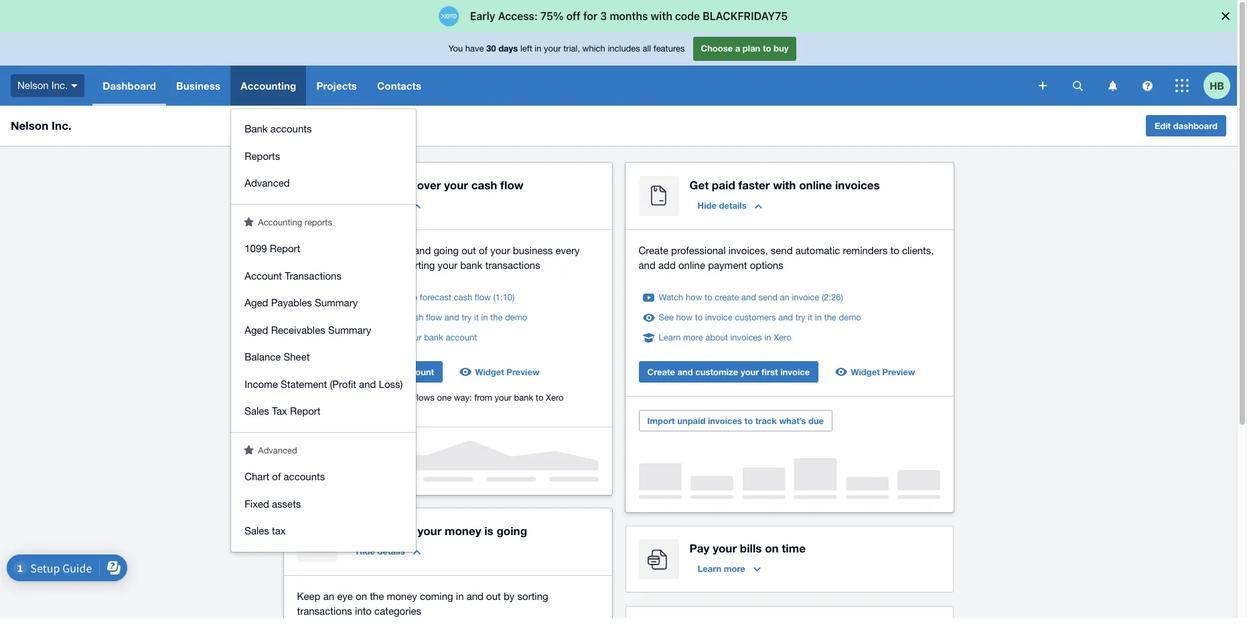 Task type: locate. For each thing, give the bounding box(es) containing it.
more left about
[[683, 333, 703, 343]]

watch how to use xero to forecast cash flow (1:10)
[[317, 293, 515, 303]]

watch for get visibility over your cash flow
[[317, 293, 342, 303]]

account up flows
[[400, 367, 434, 378]]

sales left the tax
[[245, 526, 269, 537]]

2 preview from the left
[[882, 367, 915, 378]]

0 horizontal spatial transactions
[[297, 606, 352, 618]]

out left business
[[462, 245, 476, 257]]

bank inside button
[[378, 367, 398, 378]]

an inside "link"
[[780, 293, 790, 303]]

favourites image
[[244, 445, 254, 455]]

by left the 'sorting'
[[504, 591, 515, 603]]

customize
[[695, 367, 738, 378]]

transactions
[[485, 260, 540, 271], [297, 606, 352, 618]]

2 horizontal spatial see
[[659, 313, 674, 323]]

in inside see how to invoice customers and try it in the demo link
[[815, 313, 822, 323]]

to inside create professional invoices, send automatic reminders to clients, and add online payment options
[[890, 245, 899, 257]]

2 horizontal spatial money
[[445, 524, 481, 539]]

in inside keep an eye on the money coming in and out by sorting transactions into categories
[[456, 591, 464, 603]]

2 get from the left
[[690, 178, 709, 192]]

how inside "link"
[[686, 293, 702, 303]]

cash
[[471, 178, 497, 192], [454, 293, 472, 303], [405, 313, 424, 323]]

track left what's at bottom right
[[755, 416, 777, 427]]

1 widget preview from the left
[[475, 367, 540, 378]]

edit dashboard
[[1155, 121, 1218, 131]]

1 horizontal spatial try
[[795, 313, 805, 323]]

and inside "link"
[[741, 293, 756, 303]]

0 horizontal spatial by
[[316, 260, 327, 271]]

how
[[344, 293, 361, 303], [686, 293, 702, 303], [335, 313, 351, 323], [676, 313, 693, 323], [342, 333, 358, 343]]

summary for aged receivables summary
[[328, 325, 371, 336]]

paid
[[712, 178, 735, 192]]

0 horizontal spatial svg image
[[1039, 82, 1047, 90]]

svg image
[[1073, 81, 1083, 91], [1039, 82, 1047, 90]]

more inside learn more button
[[724, 564, 745, 575]]

and left the 'sorting'
[[467, 591, 484, 603]]

1 horizontal spatial demo
[[839, 313, 861, 323]]

(1:10)
[[493, 293, 515, 303]]

how for track
[[335, 313, 351, 323]]

0 horizontal spatial preview
[[507, 367, 540, 378]]

0 vertical spatial going
[[434, 245, 459, 257]]

details for where
[[377, 547, 405, 557]]

online right with
[[799, 178, 832, 192]]

have
[[465, 44, 484, 54]]

1 horizontal spatial preview
[[882, 367, 915, 378]]

the up account transactions link
[[317, 245, 331, 257]]

choose
[[701, 43, 733, 54]]

0 vertical spatial of
[[479, 245, 488, 257]]

learn inside 'link'
[[659, 333, 681, 343]]

1 horizontal spatial track
[[755, 416, 777, 427]]

1 try from the left
[[462, 313, 472, 323]]

widget preview for flow
[[475, 367, 540, 378]]

out left the 'sorting'
[[486, 591, 501, 603]]

hide details button for visibility
[[348, 195, 428, 216]]

hide details button
[[348, 195, 428, 216], [690, 195, 770, 216], [348, 541, 428, 563]]

banner
[[0, 32, 1237, 552]]

widget preview button for flow
[[454, 362, 548, 383]]

details down where
[[377, 547, 405, 557]]

2 widget from the left
[[851, 367, 880, 378]]

0 horizontal spatial watch
[[317, 293, 342, 303]]

sales tax link
[[231, 518, 416, 546]]

it
[[474, 313, 479, 323], [808, 313, 813, 323]]

cash right over
[[471, 178, 497, 192]]

money up 'categories'
[[387, 591, 417, 603]]

hide details button for where
[[348, 541, 428, 563]]

the inside keep an eye on the money coming in and out by sorting transactions into categories
[[370, 591, 384, 603]]

account
[[446, 333, 477, 343], [400, 367, 434, 378]]

summary for aged payables summary
[[315, 297, 358, 309]]

sales tax report link
[[231, 399, 416, 426]]

report inside "link"
[[270, 243, 300, 255]]

list box inside navigation
[[231, 109, 416, 552]]

nelson
[[17, 80, 49, 91], [11, 119, 48, 133]]

create up import
[[647, 367, 675, 378]]

automatic
[[795, 245, 840, 257]]

0 horizontal spatial money
[[334, 245, 364, 257]]

cash down watch how to use xero to forecast cash flow (1:10) link
[[405, 313, 424, 323]]

0 horizontal spatial online
[[678, 260, 705, 271]]

1 horizontal spatial widget
[[851, 367, 880, 378]]

bills
[[740, 542, 762, 556]]

invoice right first
[[780, 367, 810, 378]]

0 vertical spatial create
[[639, 245, 668, 257]]

in inside see the money coming in and going out of your business every day by automatically importing your bank transactions
[[403, 245, 411, 257]]

track money icon image
[[297, 522, 337, 563]]

watch inside watch how to use xero to forecast cash flow (1:10) link
[[317, 293, 342, 303]]

send inside "link"
[[759, 293, 778, 303]]

transactions down business
[[485, 260, 540, 271]]

in inside you have 30 days left in your trial, which includes all features
[[535, 44, 542, 54]]

widget preview
[[475, 367, 540, 378], [851, 367, 915, 378]]

hide details for visibility
[[356, 200, 405, 211]]

it right customers on the right of page
[[808, 313, 813, 323]]

invoices
[[835, 178, 880, 192], [730, 333, 762, 343], [708, 416, 742, 427]]

fixed assets
[[245, 499, 301, 510]]

hide for where
[[356, 547, 375, 557]]

2 horizontal spatial learn
[[698, 564, 721, 575]]

report down this
[[290, 406, 321, 417]]

and down forecast
[[445, 313, 459, 323]]

assets
[[272, 499, 301, 510]]

advanced up chart of accounts
[[258, 446, 297, 456]]

demo down (1:10)
[[505, 313, 527, 323]]

1 horizontal spatial learn
[[659, 333, 681, 343]]

1 horizontal spatial widget preview
[[851, 367, 915, 378]]

2 vertical spatial cash
[[405, 313, 424, 323]]

2 watch from the left
[[659, 293, 683, 303]]

tax
[[272, 526, 286, 537]]

see up aged receivables summary
[[317, 313, 332, 323]]

preview for get visibility over your cash flow
[[507, 367, 540, 378]]

create
[[639, 245, 668, 257], [647, 367, 675, 378]]

invoice left (2:26)
[[792, 293, 819, 303]]

1 horizontal spatial get
[[690, 178, 709, 192]]

try down watch how to use xero to forecast cash flow (1:10) link
[[462, 313, 472, 323]]

1 horizontal spatial online
[[799, 178, 832, 192]]

1 vertical spatial summary
[[328, 325, 371, 336]]

faster
[[738, 178, 770, 192]]

0 horizontal spatial widget preview
[[475, 367, 540, 378]]

0 horizontal spatial learn
[[317, 333, 339, 343]]

1 aged from the top
[[245, 297, 268, 309]]

0 vertical spatial flow
[[500, 178, 524, 192]]

online down professional
[[678, 260, 705, 271]]

0 vertical spatial sales
[[245, 406, 269, 417]]

hb
[[1210, 79, 1224, 91]]

1 watch from the left
[[317, 293, 342, 303]]

watch down add
[[659, 293, 683, 303]]

on for the
[[356, 591, 367, 603]]

0 vertical spatial an
[[780, 293, 790, 303]]

1 vertical spatial invoices
[[730, 333, 762, 343]]

track down the use
[[364, 313, 383, 323]]

hide down paid
[[698, 200, 717, 211]]

how up aged receivables summary
[[335, 313, 351, 323]]

accounting inside accounting dropdown button
[[241, 80, 296, 92]]

on right bills
[[765, 542, 779, 556]]

1 vertical spatial accounts
[[284, 472, 325, 483]]

0 horizontal spatial on
[[356, 591, 367, 603]]

accounting up bank accounts
[[241, 80, 296, 92]]

1 horizontal spatial widget preview button
[[829, 362, 923, 383]]

0 horizontal spatial get
[[348, 178, 367, 192]]

coming inside see the money coming in and going out of your business every day by automatically importing your bank transactions
[[367, 245, 401, 257]]

online inside create professional invoices, send automatic reminders to clients, and add online payment options
[[678, 260, 705, 271]]

visibility
[[370, 178, 414, 192]]

widget preview button for invoices
[[829, 362, 923, 383]]

hide details button down paid
[[690, 195, 770, 216]]

sales inside sales tax link
[[245, 526, 269, 537]]

0 horizontal spatial demo
[[505, 313, 527, 323]]

2 horizontal spatial flow
[[500, 178, 524, 192]]

details down paid
[[719, 200, 747, 211]]

how for create
[[686, 293, 702, 303]]

0 vertical spatial report
[[270, 243, 300, 255]]

see inside see the money coming in and going out of your business every day by automatically importing your bank transactions
[[297, 245, 314, 257]]

widget preview button
[[454, 362, 548, 383], [829, 362, 923, 383]]

money inside keep an eye on the money coming in and out by sorting transactions into categories
[[387, 591, 417, 603]]

the down (1:10)
[[490, 313, 503, 323]]

1 vertical spatial on
[[356, 591, 367, 603]]

learn for get paid faster with online invoices
[[659, 333, 681, 343]]

going up the importing
[[434, 245, 459, 257]]

on up into
[[356, 591, 367, 603]]

0 vertical spatial track
[[364, 313, 383, 323]]

details down visibility
[[377, 200, 405, 211]]

1 vertical spatial account
[[400, 367, 434, 378]]

widget for flow
[[475, 367, 504, 378]]

group
[[231, 109, 416, 204]]

hide down visibility
[[356, 200, 375, 211]]

0 horizontal spatial more
[[683, 333, 703, 343]]

0 vertical spatial more
[[683, 333, 703, 343]]

sorting
[[517, 591, 548, 603]]

0 horizontal spatial widget preview button
[[454, 362, 548, 383]]

0 vertical spatial summary
[[315, 297, 358, 309]]

sales inside sales tax report link
[[245, 406, 269, 417]]

choose a plan to buy
[[701, 43, 789, 54]]

how left create
[[686, 293, 702, 303]]

1 vertical spatial nelson inc.
[[11, 119, 71, 133]]

1 widget preview button from the left
[[454, 362, 548, 383]]

your inside button
[[741, 367, 759, 378]]

invoices up reminders
[[835, 178, 880, 192]]

watch down account transactions link
[[317, 293, 342, 303]]

list box
[[231, 109, 416, 552]]

your right connect
[[357, 367, 375, 378]]

learn inside learn how to connect your bank account link
[[317, 333, 339, 343]]

accounting up 1099 report
[[258, 217, 302, 227]]

1 vertical spatial online
[[678, 260, 705, 271]]

report up the day
[[270, 243, 300, 255]]

an inside keep an eye on the money coming in and out by sorting transactions into categories
[[323, 591, 334, 603]]

cash right forecast
[[454, 293, 472, 303]]

xero inside 'link'
[[774, 333, 791, 343]]

connect
[[371, 333, 402, 343]]

learn more button
[[690, 559, 769, 580]]

1 vertical spatial track
[[755, 416, 777, 427]]

1 horizontal spatial flow
[[475, 293, 491, 303]]

learn
[[317, 333, 339, 343], [659, 333, 681, 343], [698, 564, 721, 575]]

hide details button down where
[[348, 541, 428, 563]]

of right 'chart'
[[272, 472, 281, 483]]

watch how to create and send an invoice (2:26) link
[[659, 291, 843, 305]]

is
[[484, 524, 493, 539]]

aged down the account
[[245, 297, 268, 309]]

2 horizontal spatial xero
[[774, 333, 791, 343]]

your inside you have 30 days left in your trial, which includes all features
[[544, 44, 561, 54]]

1 vertical spatial out
[[486, 591, 501, 603]]

business button
[[166, 66, 231, 106]]

your right from
[[495, 393, 512, 403]]

2 aged from the top
[[245, 325, 268, 336]]

going right is
[[497, 524, 527, 539]]

and inside create professional invoices, send automatic reminders to clients, and add online payment options
[[639, 260, 656, 271]]

navigation
[[93, 66, 1029, 552]]

0 vertical spatial accounting
[[241, 80, 296, 92]]

summary
[[315, 297, 358, 309], [328, 325, 371, 336]]

invoice inside button
[[780, 367, 810, 378]]

your left business
[[490, 245, 510, 257]]

the up into
[[370, 591, 384, 603]]

sales
[[245, 406, 269, 417], [245, 526, 269, 537]]

edit dashboard button
[[1146, 115, 1226, 137]]

payment
[[708, 260, 747, 271]]

accounts up assets
[[284, 472, 325, 483]]

0 vertical spatial coming
[[367, 245, 401, 257]]

hide details down paid
[[698, 200, 747, 211]]

1 get from the left
[[348, 178, 367, 192]]

details
[[377, 200, 405, 211], [719, 200, 747, 211], [377, 547, 405, 557]]

and up customers on the right of page
[[741, 293, 756, 303]]

and inside keep an eye on the money coming in and out by sorting transactions into categories
[[467, 591, 484, 603]]

1 vertical spatial money
[[445, 524, 481, 539]]

track where your money is going
[[348, 524, 527, 539]]

1 horizontal spatial watch
[[659, 293, 683, 303]]

more down the 'pay your bills on time'
[[724, 564, 745, 575]]

invoice inside "link"
[[792, 293, 819, 303]]

create inside button
[[647, 367, 675, 378]]

0 horizontal spatial try
[[462, 313, 472, 323]]

send
[[771, 245, 793, 257], [759, 293, 778, 303]]

more for learn more about invoices in xero
[[683, 333, 703, 343]]

sheet
[[284, 352, 310, 363]]

reports
[[245, 150, 280, 162]]

2 widget preview from the left
[[851, 367, 915, 378]]

1 demo from the left
[[505, 313, 527, 323]]

0 horizontal spatial track
[[364, 313, 383, 323]]

1 widget from the left
[[475, 367, 504, 378]]

advanced group
[[231, 457, 416, 552]]

2 vertical spatial invoice
[[780, 367, 810, 378]]

0 horizontal spatial going
[[434, 245, 459, 257]]

1 horizontal spatial money
[[387, 591, 417, 603]]

0 horizontal spatial an
[[323, 591, 334, 603]]

transactions down keep
[[297, 606, 352, 618]]

how up balance sheet link
[[342, 333, 358, 343]]

how left the use
[[344, 293, 361, 303]]

and left customize
[[678, 367, 693, 378]]

1 horizontal spatial coming
[[420, 591, 453, 603]]

1 horizontal spatial an
[[780, 293, 790, 303]]

1099 report link
[[231, 236, 416, 263]]

your left first
[[741, 367, 759, 378]]

an left eye
[[323, 591, 334, 603]]

dashboard
[[103, 80, 156, 92]]

2 vertical spatial money
[[387, 591, 417, 603]]

money up automatically
[[334, 245, 364, 257]]

money left is
[[445, 524, 481, 539]]

1 horizontal spatial see
[[317, 313, 332, 323]]

aged up balance
[[245, 325, 268, 336]]

you
[[448, 44, 463, 54]]

send up see how to invoice customers and try it in the demo
[[759, 293, 778, 303]]

see up the day
[[297, 245, 314, 257]]

your up 'learn more'
[[713, 542, 737, 556]]

nelson inc.
[[17, 80, 68, 91], [11, 119, 71, 133]]

1 sales from the top
[[245, 406, 269, 417]]

invoice
[[792, 293, 819, 303], [705, 313, 733, 323], [780, 367, 810, 378]]

2 it from the left
[[808, 313, 813, 323]]

1 vertical spatial transactions
[[297, 606, 352, 618]]

hide down track
[[356, 547, 375, 557]]

coming
[[367, 245, 401, 257], [420, 591, 453, 603]]

into
[[355, 606, 372, 618]]

accounts right bank
[[270, 123, 312, 135]]

receivables
[[271, 325, 325, 336]]

aged
[[245, 297, 268, 309], [245, 325, 268, 336]]

0 vertical spatial advanced
[[245, 177, 290, 189]]

forecast
[[420, 293, 451, 303]]

2 widget preview button from the left
[[829, 362, 923, 383]]

income statement (profit and loss) link
[[231, 371, 416, 399]]

send inside create professional invoices, send automatic reminders to clients, and add online payment options
[[771, 245, 793, 257]]

bank accounts
[[245, 123, 312, 135]]

on inside keep an eye on the money coming in and out by sorting transactions into categories
[[356, 591, 367, 603]]

1 preview from the left
[[507, 367, 540, 378]]

import unpaid invoices to track what's due button
[[639, 411, 833, 432]]

favourites image
[[244, 217, 254, 227]]

0 horizontal spatial it
[[474, 313, 479, 323]]

aged for aged receivables summary
[[245, 325, 268, 336]]

it down watch how to use xero to forecast cash flow (1:10) link
[[474, 313, 479, 323]]

1 vertical spatial an
[[323, 591, 334, 603]]

watch
[[317, 293, 342, 303], [659, 293, 683, 303]]

1 vertical spatial aged
[[245, 325, 268, 336]]

import
[[647, 416, 675, 427]]

your left trial,
[[544, 44, 561, 54]]

connect your bank account
[[319, 367, 434, 378]]

see for get paid faster with online invoices
[[659, 313, 674, 323]]

watch how to use xero to forecast cash flow (1:10) link
[[317, 291, 515, 305]]

you have 30 days left in your trial, which includes all features
[[448, 43, 685, 54]]

1 vertical spatial more
[[724, 564, 745, 575]]

list box containing bank accounts
[[231, 109, 416, 552]]

summary down aged payables summary link
[[328, 325, 371, 336]]

try right customers on the right of page
[[795, 313, 805, 323]]

1 vertical spatial sales
[[245, 526, 269, 537]]

0 vertical spatial nelson
[[17, 80, 49, 91]]

get
[[348, 178, 367, 192], [690, 178, 709, 192]]

how up learn more about invoices in xero
[[676, 313, 693, 323]]

edit
[[1155, 121, 1171, 131]]

0 vertical spatial invoices
[[835, 178, 880, 192]]

online
[[799, 178, 832, 192], [678, 260, 705, 271]]

get for get paid faster with online invoices
[[690, 178, 709, 192]]

2 sales from the top
[[245, 526, 269, 537]]

in inside the see how to track your cash flow and try it in the demo link
[[481, 313, 488, 323]]

create inside create professional invoices, send automatic reminders to clients, and add online payment options
[[639, 245, 668, 257]]

invoices preview bar graph image
[[639, 459, 940, 500]]

send up options
[[771, 245, 793, 257]]

advanced
[[245, 177, 290, 189], [258, 446, 297, 456]]

xero
[[390, 293, 407, 303], [774, 333, 791, 343], [546, 393, 564, 403]]

1 vertical spatial coming
[[420, 591, 453, 603]]

the
[[317, 245, 331, 257], [490, 313, 503, 323], [824, 313, 836, 323], [370, 591, 384, 603]]

widget for invoices
[[851, 367, 880, 378]]

0 horizontal spatial flow
[[426, 313, 442, 323]]

and inside button
[[678, 367, 693, 378]]

and
[[414, 245, 431, 257], [639, 260, 656, 271], [741, 293, 756, 303], [445, 313, 459, 323], [778, 313, 793, 323], [678, 367, 693, 378], [359, 379, 376, 390], [467, 591, 484, 603]]

get left paid
[[690, 178, 709, 192]]

transactions inside keep an eye on the money coming in and out by sorting transactions into categories
[[297, 606, 352, 618]]

get left visibility
[[348, 178, 367, 192]]

coming up 'categories'
[[420, 591, 453, 603]]

dialog
[[0, 0, 1247, 32]]

0 vertical spatial inc.
[[51, 80, 68, 91]]

learn for get visibility over your cash flow
[[317, 333, 339, 343]]

more inside the learn more about invoices in xero 'link'
[[683, 333, 703, 343]]

fixed assets link
[[231, 491, 416, 518]]

more for learn more
[[724, 564, 745, 575]]

0 horizontal spatial account
[[400, 367, 434, 378]]

1 horizontal spatial going
[[497, 524, 527, 539]]

the down (2:26)
[[824, 313, 836, 323]]

transactions inside see the money coming in and going out of your business every day by automatically importing your bank transactions
[[485, 260, 540, 271]]

your right over
[[444, 178, 468, 192]]

account down the see how to track your cash flow and try it in the demo link
[[446, 333, 477, 343]]

widget
[[475, 367, 504, 378], [851, 367, 880, 378]]

1 horizontal spatial out
[[486, 591, 501, 603]]

hide details down visibility
[[356, 200, 405, 211]]

and right customers on the right of page
[[778, 313, 793, 323]]

bank right the importing
[[460, 260, 482, 271]]

nelson inc. inside popup button
[[17, 80, 68, 91]]

demo down (2:26)
[[839, 313, 861, 323]]

0 horizontal spatial of
[[272, 472, 281, 483]]

and down connect your bank account
[[359, 379, 376, 390]]

see down add
[[659, 313, 674, 323]]

widget preview for invoices
[[851, 367, 915, 378]]

coming up automatically
[[367, 245, 401, 257]]

svg image
[[1175, 79, 1189, 92], [1108, 81, 1117, 91], [1142, 81, 1152, 91], [71, 84, 78, 88]]

1 horizontal spatial account
[[446, 333, 477, 343]]

accounting for accounting reports
[[258, 217, 302, 227]]

and up the importing
[[414, 245, 431, 257]]

and inside reports group
[[359, 379, 376, 390]]

1 horizontal spatial of
[[479, 245, 488, 257]]

0 horizontal spatial widget
[[475, 367, 504, 378]]

summary down account transactions link
[[315, 297, 358, 309]]

invoices inside button
[[708, 416, 742, 427]]

0 vertical spatial by
[[316, 260, 327, 271]]

0 vertical spatial aged
[[245, 297, 268, 309]]

1 vertical spatial accounting
[[258, 217, 302, 227]]

plan
[[743, 43, 760, 54]]

of inside see the money coming in and going out of your business every day by automatically importing your bank transactions
[[479, 245, 488, 257]]

1 horizontal spatial xero
[[546, 393, 564, 403]]

hide details button down visibility
[[348, 195, 428, 216]]

an up see how to invoice customers and try it in the demo
[[780, 293, 790, 303]]

2 demo from the left
[[839, 313, 861, 323]]

invoices down customers on the right of page
[[730, 333, 762, 343]]

watch inside watch how to create and send an invoice (2:26) "link"
[[659, 293, 683, 303]]

banner containing hb
[[0, 32, 1237, 552]]

1 vertical spatial of
[[272, 472, 281, 483]]



Task type: describe. For each thing, give the bounding box(es) containing it.
import unpaid invoices to track what's due
[[647, 416, 824, 427]]

create professional invoices, send automatic reminders to clients, and add online payment options
[[639, 245, 934, 271]]

group containing bank accounts
[[231, 109, 416, 204]]

0 vertical spatial online
[[799, 178, 832, 192]]

create and customize your first invoice
[[647, 367, 810, 378]]

navigation containing dashboard
[[93, 66, 1029, 552]]

reports
[[305, 217, 332, 227]]

nelson inside popup button
[[17, 80, 49, 91]]

learn more
[[698, 564, 745, 575]]

every
[[556, 245, 580, 257]]

1 vertical spatial inc.
[[52, 119, 71, 133]]

create
[[715, 293, 739, 303]]

get visibility over your cash flow
[[348, 178, 524, 192]]

aged for aged payables summary
[[245, 297, 268, 309]]

due
[[808, 416, 824, 427]]

where
[[381, 524, 414, 539]]

projects
[[316, 80, 357, 92]]

see how to invoice customers and try it in the demo
[[659, 313, 861, 323]]

reminders
[[843, 245, 888, 257]]

learn how to connect your bank account
[[317, 333, 477, 343]]

get paid faster with online invoices
[[690, 178, 880, 192]]

track inside import unpaid invoices to track what's due button
[[755, 416, 777, 427]]

invoices inside 'link'
[[730, 333, 762, 343]]

account inside button
[[400, 367, 434, 378]]

1 vertical spatial advanced
[[258, 446, 297, 456]]

how for connect
[[342, 333, 358, 343]]

statement
[[281, 379, 327, 390]]

flows
[[414, 393, 435, 403]]

the inside see the money coming in and going out of your business every day by automatically importing your bank transactions
[[317, 245, 331, 257]]

learn inside learn more button
[[698, 564, 721, 575]]

reports link
[[231, 143, 416, 170]]

professional
[[671, 245, 726, 257]]

how for use
[[344, 293, 361, 303]]

2 try from the left
[[795, 313, 805, 323]]

trial,
[[563, 44, 580, 54]]

use
[[373, 293, 387, 303]]

0 vertical spatial cash
[[471, 178, 497, 192]]

track
[[348, 524, 378, 539]]

keep
[[297, 591, 321, 603]]

sales for sales tax
[[245, 526, 269, 537]]

see the money coming in and going out of your business every day by automatically importing your bank transactions
[[297, 245, 580, 271]]

invoices icon image
[[639, 176, 679, 216]]

connect
[[319, 367, 354, 378]]

learn more about invoices in xero link
[[659, 332, 791, 345]]

dashboard link
[[93, 66, 166, 106]]

1 vertical spatial nelson
[[11, 119, 48, 133]]

money inside see the money coming in and going out of your business every day by automatically importing your bank transactions
[[334, 245, 364, 257]]

way:
[[454, 393, 472, 403]]

chart of accounts link
[[231, 464, 416, 491]]

balance sheet
[[245, 352, 310, 363]]

to inside button
[[745, 416, 753, 427]]

payables
[[271, 297, 312, 309]]

coming inside keep an eye on the money coming in and out by sorting transactions into categories
[[420, 591, 453, 603]]

hide details for where
[[356, 547, 405, 557]]

30
[[486, 43, 496, 54]]

and inside see the money coming in and going out of your business every day by automatically importing your bank transactions
[[414, 245, 431, 257]]

1 vertical spatial invoice
[[705, 313, 733, 323]]

1 vertical spatial flow
[[475, 293, 491, 303]]

nelson inc. button
[[0, 66, 93, 106]]

how for invoice
[[676, 313, 693, 323]]

this high-security connection flows one way: from your bank to xero
[[297, 393, 564, 403]]

chart of accounts
[[245, 472, 325, 483]]

learn more about invoices in xero
[[659, 333, 791, 343]]

to inside "link"
[[705, 293, 712, 303]]

0 horizontal spatial xero
[[390, 293, 407, 303]]

banking icon image
[[297, 176, 337, 216]]

security
[[336, 393, 366, 403]]

see how to track your cash flow and try it in the demo
[[317, 313, 527, 323]]

2 vertical spatial flow
[[426, 313, 442, 323]]

2 vertical spatial xero
[[546, 393, 564, 403]]

categories
[[374, 606, 421, 618]]

from
[[474, 393, 492, 403]]

keep an eye on the money coming in and out by sorting transactions into categories
[[297, 591, 548, 618]]

income
[[245, 379, 278, 390]]

1 horizontal spatial svg image
[[1073, 81, 1083, 91]]

advanced link
[[231, 170, 416, 197]]

out inside keep an eye on the money coming in and out by sorting transactions into categories
[[486, 591, 501, 603]]

transactions
[[285, 270, 342, 282]]

accounts inside advanced group
[[284, 472, 325, 483]]

0 vertical spatial account
[[446, 333, 477, 343]]

reports group
[[231, 229, 416, 432]]

watch for get paid faster with online invoices
[[659, 293, 683, 303]]

1099 report
[[245, 243, 300, 255]]

inc. inside popup button
[[51, 80, 68, 91]]

watch how to create and send an invoice (2:26)
[[659, 293, 843, 303]]

your right the importing
[[438, 260, 457, 271]]

accounting for accounting
[[241, 80, 296, 92]]

by inside keep an eye on the money coming in and out by sorting transactions into categories
[[504, 591, 515, 603]]

account transactions
[[245, 270, 342, 282]]

bills icon image
[[639, 540, 679, 580]]

accounting button
[[231, 66, 306, 106]]

create and customize your first invoice button
[[639, 362, 819, 383]]

out inside see the money coming in and going out of your business every day by automatically importing your bank transactions
[[462, 245, 476, 257]]

your down the see how to track your cash flow and try it in the demo link
[[405, 333, 422, 343]]

connection
[[368, 393, 412, 403]]

importing
[[392, 260, 435, 271]]

bank right from
[[514, 393, 533, 403]]

aged receivables summary link
[[231, 317, 416, 344]]

create for create professional invoices, send automatic reminders to clients, and add online payment options
[[639, 245, 668, 257]]

one
[[437, 393, 452, 403]]

bank down the see how to track your cash flow and try it in the demo link
[[424, 333, 443, 343]]

svg image inside nelson inc. popup button
[[71, 84, 78, 88]]

fixed
[[245, 499, 269, 510]]

sales for sales tax report
[[245, 406, 269, 417]]

unpaid
[[677, 416, 706, 427]]

sales tax report
[[245, 406, 321, 417]]

going inside see the money coming in and going out of your business every day by automatically importing your bank transactions
[[434, 245, 459, 257]]

create for create and customize your first invoice
[[647, 367, 675, 378]]

by inside see the money coming in and going out of your business every day by automatically importing your bank transactions
[[316, 260, 327, 271]]

hide for paid
[[698, 200, 717, 211]]

what's
[[779, 416, 806, 427]]

invoices,
[[729, 245, 768, 257]]

accounting reports
[[258, 217, 332, 227]]

business
[[513, 245, 553, 257]]

preview for get paid faster with online invoices
[[882, 367, 915, 378]]

1 vertical spatial going
[[497, 524, 527, 539]]

balance sheet link
[[231, 344, 416, 371]]

income statement (profit and loss)
[[245, 379, 403, 390]]

your right where
[[418, 524, 442, 539]]

see for get visibility over your cash flow
[[317, 313, 332, 323]]

(2:26)
[[822, 293, 843, 303]]

details for paid
[[719, 200, 747, 211]]

pay your bills on time
[[690, 542, 806, 556]]

your up learn how to connect your bank account
[[386, 313, 403, 323]]

aged payables summary link
[[231, 290, 416, 317]]

buy
[[774, 43, 789, 54]]

hide for visibility
[[356, 200, 375, 211]]

1 vertical spatial report
[[290, 406, 321, 417]]

includes
[[608, 44, 640, 54]]

in inside the learn more about invoices in xero 'link'
[[765, 333, 771, 343]]

about
[[706, 333, 728, 343]]

account
[[245, 270, 282, 282]]

banking preview line graph image
[[297, 441, 598, 482]]

hide details button for paid
[[690, 195, 770, 216]]

sales tax
[[245, 526, 286, 537]]

on for time
[[765, 542, 779, 556]]

over
[[417, 178, 441, 192]]

clients,
[[902, 245, 934, 257]]

contacts
[[377, 80, 421, 92]]

first
[[762, 367, 778, 378]]

your inside button
[[357, 367, 375, 378]]

track inside the see how to track your cash flow and try it in the demo link
[[364, 313, 383, 323]]

1 vertical spatial cash
[[454, 293, 472, 303]]

of inside advanced group
[[272, 472, 281, 483]]

pay
[[690, 542, 710, 556]]

accounts inside 'link'
[[270, 123, 312, 135]]

business
[[176, 80, 220, 92]]

1 it from the left
[[474, 313, 479, 323]]

details for visibility
[[377, 200, 405, 211]]

hide details for paid
[[698, 200, 747, 211]]

bank inside see the money coming in and going out of your business every day by automatically importing your bank transactions
[[460, 260, 482, 271]]

a
[[735, 43, 740, 54]]

get for get visibility over your cash flow
[[348, 178, 367, 192]]

(profit
[[330, 379, 356, 390]]



Task type: vqa. For each thing, say whether or not it's contained in the screenshot.
Watch how to create and send an invoice (2:26) 'link'
yes



